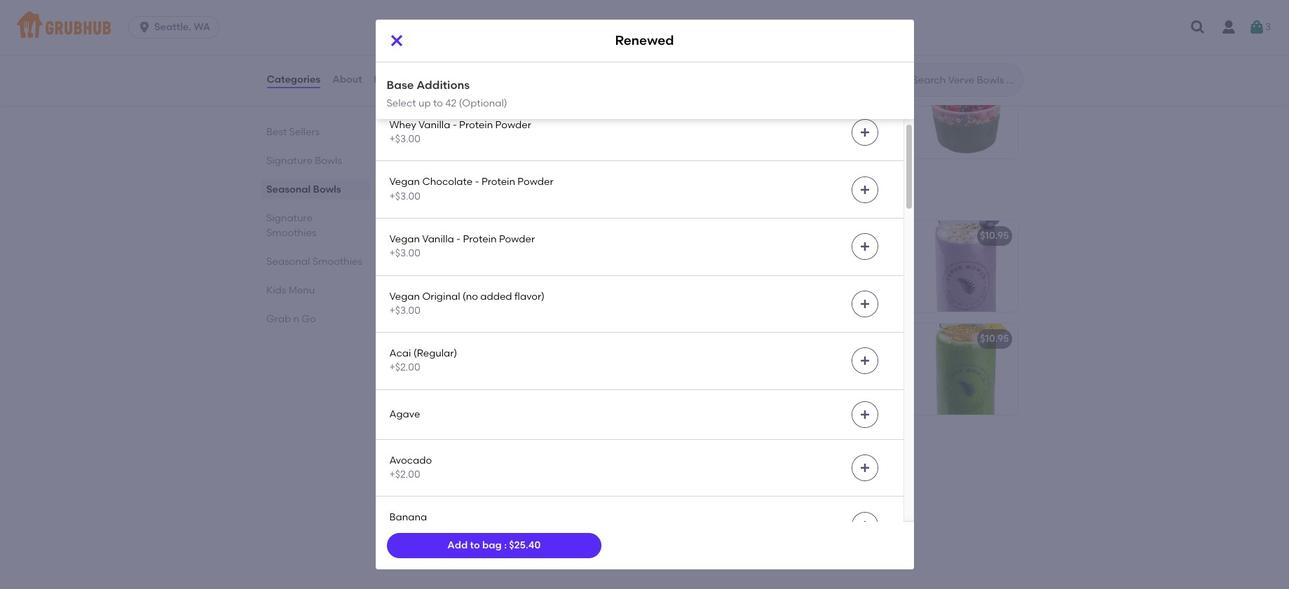 Task type: vqa. For each thing, say whether or not it's contained in the screenshot.
the rightmost 'crispy'
no



Task type: describe. For each thing, give the bounding box(es) containing it.
protein for whey vanilla - protein powder +$3.00
[[459, 119, 493, 131]]

0 horizontal spatial signature smoothies
[[266, 212, 316, 239]]

chocolate for vegan
[[422, 176, 473, 188]]

1 vertical spatial renewed
[[409, 333, 454, 345]]

whey for whey vanilla - protein powder
[[390, 119, 416, 131]]

add
[[448, 540, 468, 552]]

n
[[293, 313, 299, 325]]

milk.
[[723, 139, 745, 151]]

powder for vegan vanilla - protein powder
[[499, 234, 535, 245]]

:
[[504, 540, 507, 552]]

butter, inside * performance * banana, choice of protein powder, peanut butter, house-made almond milk
[[523, 264, 554, 276]]

+
[[1006, 77, 1012, 89]]

avocado +$2.00
[[390, 455, 432, 481]]

seasonal up kids menu
[[266, 256, 310, 268]]

spinach, inside mango, pineapple, spinach, kale, ginger, bee pollen, house-made lemon juice, water
[[816, 353, 856, 365]]

signature bowls
[[266, 155, 342, 167]]

vanilla for vegan
[[422, 234, 454, 245]]

1 vertical spatial to
[[470, 540, 480, 552]]

add to bag : $25.40
[[448, 540, 541, 552]]

2 vertical spatial bowls
[[313, 184, 341, 196]]

topped
[[747, 139, 784, 151]]

pineapple, for lemon
[[448, 353, 499, 365]]

Search Verve Bowls - Capitol Hill search field
[[911, 74, 1019, 87]]

lemon inside mango, pineapple, banana, ginger, house-made lemon juice, water
[[473, 367, 502, 379]]

performance for protein
[[416, 250, 478, 262]]

0 vertical spatial bowls
[[469, 35, 513, 52]]

best
[[266, 126, 287, 138]]

sorbet
[[747, 97, 778, 108]]

blueberry,
[[844, 250, 892, 262]]

chagaccino smoothie image
[[599, 478, 704, 569]]

banana
[[390, 512, 427, 524]]

avocado
[[390, 455, 432, 467]]

seattle,
[[154, 21, 191, 33]]

grab
[[266, 313, 291, 325]]

chagaccino smoothie
[[409, 487, 517, 499]]

kids menu
[[266, 285, 315, 297]]

+$3.00 for whey chocolate - protein powder +$3.00
[[390, 76, 421, 88]]

spinach, inside açai sorbet blended with avocado, banana, spinach, kale, green spirulina, and house-made almond milk. topped with organic granola, strawberries, and cacao nibs.
[[766, 111, 806, 123]]

* performance * banana, choice of protein powder, peanut butter, house-made almond milk
[[409, 250, 574, 290]]

vegan original (no added flavor) +$3.00
[[390, 291, 545, 317]]

uncrustabowl button
[[401, 68, 704, 159]]

flavor)
[[515, 291, 545, 303]]

ginger, inside mango, pineapple, banana, ginger, house-made lemon juice, water
[[544, 353, 577, 365]]

seasonal up chagaccino
[[398, 445, 466, 462]]

3 button
[[1249, 15, 1271, 40]]

+$3.00 for whey vanilla - protein powder +$3.00
[[390, 133, 421, 145]]

strawberries,
[[723, 153, 785, 165]]

whey chocolate - protein powder +$3.00
[[390, 62, 550, 88]]

acai
[[390, 348, 411, 360]]

+$2.00 inside the acai (regular) +$2.00
[[390, 362, 420, 374]]

pineapple, for pollen,
[[762, 353, 813, 365]]

seattle, wa button
[[128, 16, 225, 39]]

mango, pineapple, spinach, kale, ginger, bee pollen, house-made lemon juice, water
[[723, 353, 881, 394]]

best sellers
[[266, 126, 320, 138]]

banana, inside açai sorbet blended with avocado, banana, spinach, kale, green spirulina, and house-made almond milk. topped with organic granola, strawberries, and cacao nibs.
[[723, 111, 764, 123]]

uncrustabowl image
[[599, 68, 704, 159]]

banana, inside * performance * banana, blueberry, choice of protein powder, peanut butter, oats, house-made almond milk
[[802, 250, 842, 262]]

peanut inside * performance * banana, blueberry, choice of protein powder, peanut butter, oats, house-made almond milk
[[846, 264, 881, 276]]

protein for vegan vanilla - protein powder +$3.00
[[463, 234, 497, 245]]

bee
[[758, 367, 777, 379]]

2 vertical spatial $10.95
[[666, 487, 695, 499]]

mango, for house-
[[409, 353, 446, 365]]

mango, pineapple, banana, ginger, house-made lemon juice, water
[[409, 353, 577, 379]]

up
[[419, 97, 431, 109]]

açai
[[723, 97, 745, 108]]

$14.50 +
[[976, 77, 1012, 89]]

go
[[301, 313, 316, 325]]

categories
[[267, 74, 321, 85]]

blended
[[780, 97, 820, 108]]

green
[[833, 111, 861, 123]]

1 horizontal spatial renewed
[[615, 33, 674, 49]]

house- inside * performance * banana, blueberry, choice of protein powder, peanut butter, oats, house-made almond milk
[[783, 279, 816, 290]]

(no
[[463, 291, 478, 303]]

seasonal down signature bowls
[[266, 184, 310, 196]]

kale, inside açai sorbet blended with avocado, banana, spinach, kale, green spirulina, and house-made almond milk. topped with organic granola, strawberries, and cacao nibs.
[[809, 111, 831, 123]]

reviews
[[374, 74, 413, 85]]

green
[[744, 333, 773, 345]]

kale, inside mango, pineapple, spinach, kale, ginger, bee pollen, house-made lemon juice, water
[[858, 353, 881, 365]]

powder for whey vanilla - protein powder
[[496, 119, 531, 131]]

bee
[[723, 333, 742, 345]]

sellers
[[289, 126, 320, 138]]

banana, inside mango, pineapple, banana, ginger, house-made lemon juice, water
[[502, 353, 542, 365]]

+$3.00 for vegan vanilla - protein powder +$3.00
[[390, 248, 421, 260]]

$14.50
[[976, 77, 1006, 89]]

blue protein image
[[913, 221, 1018, 312]]

butter, inside * performance * banana, blueberry, choice of protein powder, peanut butter, oats, house-made almond milk
[[723, 279, 755, 290]]

1 vertical spatial signature
[[398, 188, 470, 206]]

signature inside signature smoothies
[[266, 212, 312, 224]]

protein for vegan chocolate - protein powder +$3.00
[[482, 176, 515, 188]]

(optional)
[[459, 97, 508, 109]]

spirulina,
[[723, 125, 766, 137]]

wa
[[194, 21, 210, 33]]

house- inside mango, pineapple, spinach, kale, ginger, bee pollen, house-made lemon juice, water
[[813, 367, 846, 379]]

renewed image
[[599, 324, 704, 415]]

vegan chocolate - protein powder +$3.00
[[390, 176, 554, 202]]

nibs.
[[841, 153, 863, 165]]

almond inside * performance * banana, blueberry, choice of protein powder, peanut butter, oats, house-made almond milk
[[846, 279, 883, 290]]

açai sorbet blended with avocado, banana, spinach, kale, green spirulina, and house-made almond milk. topped with organic granola, strawberries, and cacao nibs.
[[723, 97, 890, 165]]

$10.95 for mango, pineapple, spinach, kale, ginger, bee pollen, house-made lemon juice, water
[[980, 333, 1009, 345]]

whey for whey chocolate - protein powder
[[390, 62, 416, 74]]

protein for whey chocolate - protein powder +$3.00
[[478, 62, 512, 74]]

0 vertical spatial with
[[822, 97, 842, 108]]

powder, inside * performance * banana, choice of protein powder, peanut butter, house-made almond milk
[[446, 264, 484, 276]]

pollen,
[[779, 367, 811, 379]]



Task type: locate. For each thing, give the bounding box(es) containing it.
signature smoothies up kids menu
[[266, 212, 316, 239]]

protein inside * performance * banana, choice of protein powder, peanut butter, house-made almond milk
[[409, 264, 443, 276]]

1 vertical spatial spinach,
[[816, 353, 856, 365]]

kale,
[[809, 111, 831, 123], [858, 353, 881, 365]]

almond down blueberry,
[[846, 279, 883, 290]]

vegan for vegan original (no added flavor)
[[390, 291, 420, 303]]

made right oats, on the right top of page
[[816, 279, 844, 290]]

made inside mango, pineapple, spinach, kale, ginger, bee pollen, house-made lemon juice, water
[[846, 367, 874, 379]]

menu
[[288, 285, 315, 297]]

banana, inside * performance * banana, choice of protein powder, peanut butter, house-made almond milk
[[487, 250, 528, 262]]

protein down the whey vanilla - protein powder +$3.00
[[482, 176, 515, 188]]

banana, left blueberry,
[[802, 250, 842, 262]]

house- inside mango, pineapple, banana, ginger, house-made lemon juice, water
[[409, 367, 442, 379]]

1 horizontal spatial seasonal smoothies
[[398, 445, 547, 462]]

powder inside the whey vanilla - protein powder +$3.00
[[496, 119, 531, 131]]

0 horizontal spatial spinach,
[[766, 111, 806, 123]]

almond
[[853, 125, 890, 137], [473, 279, 509, 290], [846, 279, 883, 290]]

almond inside * performance * banana, choice of protein powder, peanut butter, house-made almond milk
[[473, 279, 509, 290]]

chocolate inside "vegan chocolate - protein powder +$3.00"
[[422, 176, 473, 188]]

ginger, left bee
[[723, 367, 756, 379]]

juice,
[[505, 367, 530, 379], [755, 382, 780, 394]]

- for whey chocolate - protein powder
[[471, 62, 476, 74]]

+$3.00 inside "vegan chocolate - protein powder +$3.00"
[[390, 191, 421, 202]]

almond up added
[[473, 279, 509, 290]]

+$2.00 down avocado
[[390, 469, 420, 481]]

house- up organic
[[790, 125, 823, 137]]

1 powder, from the left
[[446, 264, 484, 276]]

vanilla inside the whey vanilla - protein powder +$3.00
[[419, 119, 450, 131]]

1 performance from the left
[[416, 250, 478, 262]]

smoothie
[[471, 487, 517, 499]]

protein inside "vegan chocolate - protein powder +$3.00"
[[482, 176, 515, 188]]

made up organic
[[823, 125, 851, 137]]

0 horizontal spatial butter,
[[523, 264, 554, 276]]

grab n go
[[266, 313, 316, 325]]

+$3.00 for vegan chocolate - protein powder +$3.00
[[390, 191, 421, 202]]

0 vertical spatial signature
[[266, 155, 312, 167]]

peanut down blueberry,
[[846, 264, 881, 276]]

0 vertical spatial whey
[[390, 62, 416, 74]]

made inside mango, pineapple, banana, ginger, house-made lemon juice, water
[[442, 367, 470, 379]]

+$3.00 down 'recovery'
[[390, 248, 421, 260]]

seasonal smoothies
[[266, 256, 362, 268], [398, 445, 547, 462]]

0 horizontal spatial juice,
[[505, 367, 530, 379]]

kale yeah image
[[913, 68, 1018, 159]]

avocado,
[[844, 97, 889, 108]]

juice, inside mango, pineapple, banana, ginger, house-made lemon juice, water
[[505, 367, 530, 379]]

signature smoothies up 'vegan vanilla - protein powder +$3.00'
[[398, 188, 551, 206]]

lemon down bee
[[723, 382, 753, 394]]

house- down (regular)
[[409, 367, 442, 379]]

0 horizontal spatial peanut
[[486, 264, 521, 276]]

milk up flavor)
[[512, 279, 531, 290]]

1 vertical spatial $10.95
[[980, 333, 1009, 345]]

1 vertical spatial seasonal smoothies
[[398, 445, 547, 462]]

peanut up added
[[486, 264, 521, 276]]

protein down (optional)
[[459, 119, 493, 131]]

bee green
[[723, 333, 773, 345]]

1 vertical spatial milk
[[723, 293, 743, 305]]

1 horizontal spatial water
[[783, 382, 810, 394]]

1 peanut from the left
[[486, 264, 521, 276]]

lemon inside mango, pineapple, spinach, kale, ginger, bee pollen, house-made lemon juice, water
[[723, 382, 753, 394]]

2 * from the left
[[481, 250, 485, 262]]

base additions select up to 42 (optional)
[[387, 79, 508, 109]]

0 vertical spatial +$2.00
[[390, 362, 420, 374]]

0 vertical spatial lemon
[[473, 367, 502, 379]]

0 vertical spatial $10.95
[[980, 230, 1009, 242]]

and left the "cacao"
[[787, 153, 806, 165]]

+$3.00 inside vegan original (no added flavor) +$3.00
[[390, 305, 421, 317]]

0 vertical spatial seasonal smoothies
[[266, 256, 362, 268]]

(regular)
[[414, 348, 457, 360]]

1 horizontal spatial of
[[758, 264, 767, 276]]

original
[[422, 291, 460, 303]]

vegan for vegan vanilla - protein powder
[[390, 234, 420, 245]]

acai (regular) +$2.00
[[390, 348, 457, 374]]

water inside mango, pineapple, banana, ginger, house-made lemon juice, water
[[532, 367, 559, 379]]

vegan inside 'vegan vanilla - protein powder +$3.00'
[[390, 234, 420, 245]]

0 vertical spatial juice,
[[505, 367, 530, 379]]

seasonal smoothies up menu
[[266, 256, 362, 268]]

recovery image
[[599, 221, 704, 312]]

1 horizontal spatial pineapple,
[[762, 353, 813, 365]]

chocolate inside whey chocolate - protein powder +$3.00
[[419, 62, 469, 74]]

vegan for vegan chocolate - protein powder
[[390, 176, 420, 188]]

ginger,
[[544, 353, 577, 365], [723, 367, 756, 379]]

1 horizontal spatial performance
[[730, 250, 792, 262]]

0 horizontal spatial milk
[[512, 279, 531, 290]]

2 +$2.00 from the top
[[390, 469, 420, 481]]

0 horizontal spatial protein
[[409, 264, 443, 276]]

kids
[[266, 285, 286, 297]]

vegan inside "vegan chocolate - protein powder +$3.00"
[[390, 176, 420, 188]]

choice up bee
[[723, 264, 755, 276]]

spinach,
[[766, 111, 806, 123], [816, 353, 856, 365]]

- right 'recovery'
[[457, 234, 461, 245]]

whey down select
[[390, 119, 416, 131]]

0 vertical spatial seasonal bowls
[[398, 35, 513, 52]]

to left 42
[[433, 97, 443, 109]]

seasonal bowls down signature bowls
[[266, 184, 341, 196]]

and up topped
[[768, 125, 787, 137]]

0 vertical spatial choice
[[530, 250, 562, 262]]

with up green at top
[[822, 97, 842, 108]]

$9.95
[[671, 333, 695, 345]]

smoothies
[[473, 188, 551, 206], [266, 227, 316, 239], [312, 256, 362, 268], [469, 445, 547, 462]]

juice, inside mango, pineapple, spinach, kale, ginger, bee pollen, house-made lemon juice, water
[[755, 382, 780, 394]]

performance inside * performance * banana, choice of protein powder, peanut butter, house-made almond milk
[[416, 250, 478, 262]]

$25.40
[[509, 540, 541, 552]]

house- right pollen,
[[813, 367, 846, 379]]

svg image inside seattle, wa button
[[138, 20, 152, 34]]

select
[[387, 97, 416, 109]]

4 * from the left
[[795, 250, 799, 262]]

svg image
[[859, 13, 871, 24], [1190, 19, 1207, 36], [1249, 19, 1266, 36], [859, 127, 871, 138], [859, 241, 871, 253], [859, 356, 871, 367], [859, 409, 871, 421], [859, 463, 871, 474]]

seasonal bowls
[[398, 35, 513, 52], [266, 184, 341, 196]]

1 vertical spatial juice,
[[755, 382, 780, 394]]

vegan vanilla - protein powder +$3.00
[[390, 234, 535, 260]]

1 horizontal spatial kale,
[[858, 353, 881, 365]]

0 vertical spatial to
[[433, 97, 443, 109]]

ginger, inside mango, pineapple, spinach, kale, ginger, bee pollen, house-made lemon juice, water
[[723, 367, 756, 379]]

1 horizontal spatial choice
[[723, 264, 755, 276]]

*
[[409, 250, 414, 262], [481, 250, 485, 262], [723, 250, 728, 262], [795, 250, 799, 262]]

3
[[1266, 21, 1271, 33]]

organic
[[808, 139, 845, 151]]

0 horizontal spatial powder,
[[446, 264, 484, 276]]

+$2.00 inside the avocado +$2.00
[[390, 469, 420, 481]]

1 vertical spatial water
[[783, 382, 810, 394]]

of inside * performance * banana, choice of protein powder, peanut butter, house-made almond milk
[[565, 250, 574, 262]]

seasonal down +$2.75
[[398, 35, 466, 52]]

to inside base additions select up to 42 (optional)
[[433, 97, 443, 109]]

lemon
[[473, 367, 502, 379], [723, 382, 753, 394]]

house- inside * performance * banana, choice of protein powder, peanut butter, house-made almond milk
[[409, 279, 442, 290]]

protein
[[478, 62, 512, 74], [459, 119, 493, 131], [482, 176, 515, 188], [463, 234, 497, 245]]

* performance * banana, blueberry, choice of protein powder, peanut butter, oats, house-made almond milk
[[723, 250, 892, 305]]

+$3.00 down select
[[390, 133, 421, 145]]

-
[[471, 62, 476, 74], [453, 119, 457, 131], [475, 176, 479, 188], [457, 234, 461, 245]]

0 horizontal spatial water
[[532, 367, 559, 379]]

1 horizontal spatial peanut
[[846, 264, 881, 276]]

made inside * performance * banana, blueberry, choice of protein powder, peanut butter, oats, house-made almond milk
[[816, 279, 844, 290]]

house-
[[790, 125, 823, 137], [409, 279, 442, 290], [783, 279, 816, 290], [409, 367, 442, 379], [813, 367, 846, 379]]

2 vertical spatial signature
[[266, 212, 312, 224]]

1 horizontal spatial to
[[470, 540, 480, 552]]

+$2.00 down acai
[[390, 362, 420, 374]]

performance for of
[[730, 250, 792, 262]]

signature up 'recovery'
[[398, 188, 470, 206]]

lemon right the acai (regular) +$2.00
[[473, 367, 502, 379]]

1 vertical spatial whey
[[390, 119, 416, 131]]

granola,
[[847, 139, 887, 151]]

vanilla up original
[[422, 234, 454, 245]]

2 mango, from the left
[[723, 353, 760, 365]]

1 vertical spatial seasonal bowls
[[266, 184, 341, 196]]

water
[[532, 367, 559, 379], [783, 382, 810, 394]]

categories button
[[266, 55, 321, 105]]

mango, inside mango, pineapple, spinach, kale, ginger, bee pollen, house-made lemon juice, water
[[723, 353, 760, 365]]

4 +$3.00 from the top
[[390, 248, 421, 260]]

- for vegan vanilla - protein powder
[[457, 234, 461, 245]]

made inside açai sorbet blended with avocado, banana, spinach, kale, green spirulina, and house-made almond milk. topped with organic granola, strawberries, and cacao nibs.
[[823, 125, 851, 137]]

bowls down sellers
[[315, 155, 342, 167]]

whey up base
[[390, 62, 416, 74]]

- for vegan chocolate - protein powder
[[475, 176, 479, 188]]

choice
[[530, 250, 562, 262], [723, 264, 755, 276]]

2 vegan from the top
[[390, 234, 420, 245]]

signature smoothies
[[398, 188, 551, 206], [266, 212, 316, 239]]

2 peanut from the left
[[846, 264, 881, 276]]

performance up oats, on the right top of page
[[730, 250, 792, 262]]

seasonal bowls up whey chocolate - protein powder +$3.00
[[398, 35, 513, 52]]

made
[[823, 125, 851, 137], [442, 279, 470, 290], [816, 279, 844, 290], [442, 367, 470, 379], [846, 367, 874, 379]]

vanilla down up
[[419, 119, 450, 131]]

protein inside whey chocolate - protein powder +$3.00
[[478, 62, 512, 74]]

1 vertical spatial lemon
[[723, 382, 753, 394]]

seasonal
[[398, 35, 466, 52], [266, 184, 310, 196], [266, 256, 310, 268], [398, 445, 466, 462]]

protein inside 'vegan vanilla - protein powder +$3.00'
[[463, 234, 497, 245]]

0 vertical spatial ginger,
[[544, 353, 577, 365]]

+$2.75
[[390, 19, 419, 31]]

pineapple, up pollen,
[[762, 353, 813, 365]]

milk inside * performance * banana, blueberry, choice of protein powder, peanut butter, oats, house-made almond milk
[[723, 293, 743, 305]]

made down (regular)
[[442, 367, 470, 379]]

renewed
[[615, 33, 674, 49], [409, 333, 454, 345]]

1 protein from the left
[[409, 264, 443, 276]]

0 vertical spatial renewed
[[615, 33, 674, 49]]

3 * from the left
[[723, 250, 728, 262]]

performance down 'recovery'
[[416, 250, 478, 262]]

vegan inside vegan original (no added flavor) +$3.00
[[390, 291, 420, 303]]

2 protein from the left
[[770, 264, 804, 276]]

1 horizontal spatial mango,
[[723, 353, 760, 365]]

- down the whey vanilla - protein powder +$3.00
[[475, 176, 479, 188]]

vegan
[[390, 176, 420, 188], [390, 234, 420, 245], [390, 291, 420, 303]]

1 horizontal spatial protein
[[770, 264, 804, 276]]

1 horizontal spatial signature smoothies
[[398, 188, 551, 206]]

0 horizontal spatial performance
[[416, 250, 478, 262]]

butter, up flavor)
[[523, 264, 554, 276]]

pineapple,
[[448, 353, 499, 365], [762, 353, 813, 365]]

1 +$3.00 from the top
[[390, 76, 421, 88]]

chocolate for whey
[[419, 62, 469, 74]]

1 vertical spatial +$2.00
[[390, 469, 420, 481]]

0 vertical spatial vegan
[[390, 176, 420, 188]]

vanilla inside 'vegan vanilla - protein powder +$3.00'
[[422, 234, 454, 245]]

0 horizontal spatial choice
[[530, 250, 562, 262]]

+$2.00
[[390, 362, 420, 374], [390, 469, 420, 481]]

svg image
[[803, 13, 815, 24], [138, 20, 152, 34], [388, 32, 405, 49], [859, 184, 871, 195], [859, 299, 871, 310], [859, 520, 871, 531]]

0 horizontal spatial lemon
[[473, 367, 502, 379]]

banana, up added
[[487, 250, 528, 262]]

water inside mango, pineapple, spinach, kale, ginger, bee pollen, house-made lemon juice, water
[[783, 382, 810, 394]]

butter, left oats, on the right top of page
[[723, 279, 755, 290]]

of inside * performance * banana, blueberry, choice of protein powder, peanut butter, oats, house-made almond milk
[[758, 264, 767, 276]]

5 +$3.00 from the top
[[390, 305, 421, 317]]

+$3.00 up 'recovery'
[[390, 191, 421, 202]]

0 horizontal spatial to
[[433, 97, 443, 109]]

3 +$3.00 from the top
[[390, 191, 421, 202]]

2 whey from the top
[[390, 119, 416, 131]]

bowls down signature bowls
[[313, 184, 341, 196]]

0 horizontal spatial mango,
[[409, 353, 446, 365]]

powder inside 'vegan vanilla - protein powder +$3.00'
[[499, 234, 535, 245]]

made inside * performance * banana, choice of protein powder, peanut butter, house-made almond milk
[[442, 279, 470, 290]]

1 +$2.00 from the top
[[390, 362, 420, 374]]

- for whey vanilla - protein powder
[[453, 119, 457, 131]]

0 horizontal spatial of
[[565, 250, 574, 262]]

additions
[[417, 79, 470, 92]]

1 horizontal spatial ginger,
[[723, 367, 756, 379]]

mango, up agave
[[409, 353, 446, 365]]

powder for whey chocolate - protein powder
[[514, 62, 550, 74]]

+$3.00
[[390, 76, 421, 88], [390, 133, 421, 145], [390, 191, 421, 202], [390, 248, 421, 260], [390, 305, 421, 317]]

chocolate up uncrustabowl in the left of the page
[[419, 62, 469, 74]]

3 vegan from the top
[[390, 291, 420, 303]]

about
[[333, 74, 362, 85]]

mango, for ginger,
[[723, 353, 760, 365]]

signature down signature bowls
[[266, 212, 312, 224]]

+$3.00 up select
[[390, 76, 421, 88]]

- inside 'vegan vanilla - protein powder +$3.00'
[[457, 234, 461, 245]]

1 vertical spatial vanilla
[[422, 234, 454, 245]]

peanut inside * performance * banana, choice of protein powder, peanut butter, house-made almond milk
[[486, 264, 521, 276]]

2 performance from the left
[[730, 250, 792, 262]]

1 horizontal spatial with
[[822, 97, 842, 108]]

made up (no
[[442, 279, 470, 290]]

with
[[822, 97, 842, 108], [786, 139, 806, 151]]

choice up flavor)
[[530, 250, 562, 262]]

protein
[[409, 264, 443, 276], [770, 264, 804, 276]]

reviews button
[[373, 55, 414, 105]]

house- up original
[[409, 279, 442, 290]]

choice inside * performance * banana, choice of protein powder, peanut butter, house-made almond milk
[[530, 250, 562, 262]]

milk
[[512, 279, 531, 290], [723, 293, 743, 305]]

2 vertical spatial vegan
[[390, 291, 420, 303]]

bowls
[[469, 35, 513, 52], [315, 155, 342, 167], [313, 184, 341, 196]]

1 vertical spatial chocolate
[[422, 176, 473, 188]]

whey inside the whey vanilla - protein powder +$3.00
[[390, 119, 416, 131]]

oats,
[[757, 279, 780, 290]]

chocolate down the whey vanilla - protein powder +$3.00
[[422, 176, 473, 188]]

0 horizontal spatial kale,
[[809, 111, 831, 123]]

0 horizontal spatial pineapple,
[[448, 353, 499, 365]]

1 vertical spatial bowls
[[315, 155, 342, 167]]

pineapple, inside mango, pineapple, banana, ginger, house-made lemon juice, water
[[448, 353, 499, 365]]

1 vertical spatial butter,
[[723, 279, 755, 290]]

0 vertical spatial spinach,
[[766, 111, 806, 123]]

0 horizontal spatial seasonal bowls
[[266, 184, 341, 196]]

milk inside * performance * banana, choice of protein powder, peanut butter, house-made almond milk
[[512, 279, 531, 290]]

pineapple, down vegan original (no added flavor) +$3.00
[[448, 353, 499, 365]]

banana, down flavor)
[[502, 353, 542, 365]]

0 vertical spatial water
[[532, 367, 559, 379]]

0 vertical spatial and
[[768, 125, 787, 137]]

made right pollen,
[[846, 367, 874, 379]]

0 vertical spatial signature smoothies
[[398, 188, 551, 206]]

- inside the whey vanilla - protein powder +$3.00
[[453, 119, 457, 131]]

0 vertical spatial butter,
[[523, 264, 554, 276]]

1 whey from the top
[[390, 62, 416, 74]]

1 vertical spatial choice
[[723, 264, 755, 276]]

powder, inside * performance * banana, blueberry, choice of protein powder, peanut butter, oats, house-made almond milk
[[806, 264, 844, 276]]

2 +$3.00 from the top
[[390, 133, 421, 145]]

vanilla
[[419, 119, 450, 131], [422, 234, 454, 245]]

recovery
[[409, 230, 454, 242]]

pineapple, inside mango, pineapple, spinach, kale, ginger, bee pollen, house-made lemon juice, water
[[762, 353, 813, 365]]

1 vertical spatial signature smoothies
[[266, 212, 316, 239]]

1 vertical spatial vegan
[[390, 234, 420, 245]]

1 horizontal spatial seasonal bowls
[[398, 35, 513, 52]]

protein inside * performance * banana, blueberry, choice of protein powder, peanut butter, oats, house-made almond milk
[[770, 264, 804, 276]]

bag
[[483, 540, 502, 552]]

- up uncrustabowl in the left of the page
[[471, 62, 476, 74]]

0 vertical spatial kale,
[[809, 111, 831, 123]]

1 vertical spatial and
[[787, 153, 806, 165]]

1 horizontal spatial milk
[[723, 293, 743, 305]]

protein up * performance * banana, choice of protein powder, peanut butter, house-made almond milk at the top of the page
[[463, 234, 497, 245]]

0 horizontal spatial with
[[786, 139, 806, 151]]

to
[[433, 97, 443, 109], [470, 540, 480, 552]]

2 pineapple, from the left
[[762, 353, 813, 365]]

chagaccino
[[409, 487, 469, 499]]

powder for vegan chocolate - protein powder
[[518, 176, 554, 188]]

0 horizontal spatial seasonal smoothies
[[266, 256, 362, 268]]

+$3.00 inside the whey vanilla - protein powder +$3.00
[[390, 133, 421, 145]]

1 horizontal spatial butter,
[[723, 279, 755, 290]]

vanilla for whey
[[419, 119, 450, 131]]

mango, inside mango, pineapple, banana, ginger, house-made lemon juice, water
[[409, 353, 446, 365]]

1 vertical spatial with
[[786, 139, 806, 151]]

2 powder, from the left
[[806, 264, 844, 276]]

mango, down bee green at the bottom right of the page
[[723, 353, 760, 365]]

base
[[387, 79, 414, 92]]

powder,
[[446, 264, 484, 276], [806, 264, 844, 276]]

mango,
[[409, 353, 446, 365], [723, 353, 760, 365]]

1 vertical spatial of
[[758, 264, 767, 276]]

svg image inside 3 button
[[1249, 19, 1266, 36]]

powder inside whey chocolate - protein powder +$3.00
[[514, 62, 550, 74]]

0 horizontal spatial renewed
[[409, 333, 454, 345]]

whey inside whey chocolate - protein powder +$3.00
[[390, 62, 416, 74]]

milk up bee
[[723, 293, 743, 305]]

1 vegan from the top
[[390, 176, 420, 188]]

performance
[[416, 250, 478, 262], [730, 250, 792, 262]]

- inside "vegan chocolate - protein powder +$3.00"
[[475, 176, 479, 188]]

protein up original
[[409, 264, 443, 276]]

ginger, down flavor)
[[544, 353, 577, 365]]

with right topped
[[786, 139, 806, 151]]

and
[[768, 125, 787, 137], [787, 153, 806, 165]]

whey vanilla - protein powder +$3.00
[[390, 119, 531, 145]]

powder inside "vegan chocolate - protein powder +$3.00"
[[518, 176, 554, 188]]

bee green image
[[913, 324, 1018, 415]]

almond up granola,
[[853, 125, 890, 137]]

choice inside * performance * banana, blueberry, choice of protein powder, peanut butter, oats, house-made almond milk
[[723, 264, 755, 276]]

$10.95
[[980, 230, 1009, 242], [980, 333, 1009, 345], [666, 487, 695, 499]]

about button
[[332, 55, 363, 105]]

1 mango, from the left
[[409, 353, 446, 365]]

banana, up spirulina,
[[723, 111, 764, 123]]

agave
[[390, 409, 420, 420]]

+$3.00 up acai
[[390, 305, 421, 317]]

bowls up whey chocolate - protein powder +$3.00
[[469, 35, 513, 52]]

to left bag
[[470, 540, 480, 552]]

$10.95 for * performance * banana, blueberry, choice of protein powder, peanut butter, oats, house-made almond milk
[[980, 230, 1009, 242]]

signature down the best sellers
[[266, 155, 312, 167]]

1 horizontal spatial powder,
[[806, 264, 844, 276]]

- inside whey chocolate - protein powder +$3.00
[[471, 62, 476, 74]]

- down 42
[[453, 119, 457, 131]]

1 vertical spatial ginger,
[[723, 367, 756, 379]]

+$3.00 inside 'vegan vanilla - protein powder +$3.00'
[[390, 248, 421, 260]]

1 pineapple, from the left
[[448, 353, 499, 365]]

uncrustabowl
[[409, 77, 477, 89]]

1 * from the left
[[409, 250, 414, 262]]

protein up (optional)
[[478, 62, 512, 74]]

seattle, wa
[[154, 21, 210, 33]]

+$3.00 inside whey chocolate - protein powder +$3.00
[[390, 76, 421, 88]]

1 vertical spatial kale,
[[858, 353, 881, 365]]

added
[[481, 291, 512, 303]]

0 vertical spatial chocolate
[[419, 62, 469, 74]]

cacao
[[808, 153, 839, 165]]

1 horizontal spatial lemon
[[723, 382, 753, 394]]

protein inside the whey vanilla - protein powder +$3.00
[[459, 119, 493, 131]]

1 horizontal spatial juice,
[[755, 382, 780, 394]]

0 horizontal spatial ginger,
[[544, 353, 577, 365]]

signature
[[266, 155, 312, 167], [398, 188, 470, 206], [266, 212, 312, 224]]

1 horizontal spatial spinach,
[[816, 353, 856, 365]]

house- right oats, on the right top of page
[[783, 279, 816, 290]]

almond inside açai sorbet blended with avocado, banana, spinach, kale, green spirulina, and house-made almond milk. topped with organic granola, strawberries, and cacao nibs.
[[853, 125, 890, 137]]

main navigation navigation
[[0, 0, 1290, 55]]

42
[[446, 97, 457, 109]]

seasonal smoothies up chagaccino smoothie on the bottom of page
[[398, 445, 547, 462]]

house- inside açai sorbet blended with avocado, banana, spinach, kale, green spirulina, and house-made almond milk. topped with organic granola, strawberries, and cacao nibs.
[[790, 125, 823, 137]]

0 vertical spatial of
[[565, 250, 574, 262]]

+$3.00 for vegan original (no added flavor) +$3.00
[[390, 305, 421, 317]]

performance inside * performance * banana, blueberry, choice of protein powder, peanut butter, oats, house-made almond milk
[[730, 250, 792, 262]]

0 vertical spatial milk
[[512, 279, 531, 290]]

0 vertical spatial vanilla
[[419, 119, 450, 131]]

protein up oats, on the right top of page
[[770, 264, 804, 276]]



